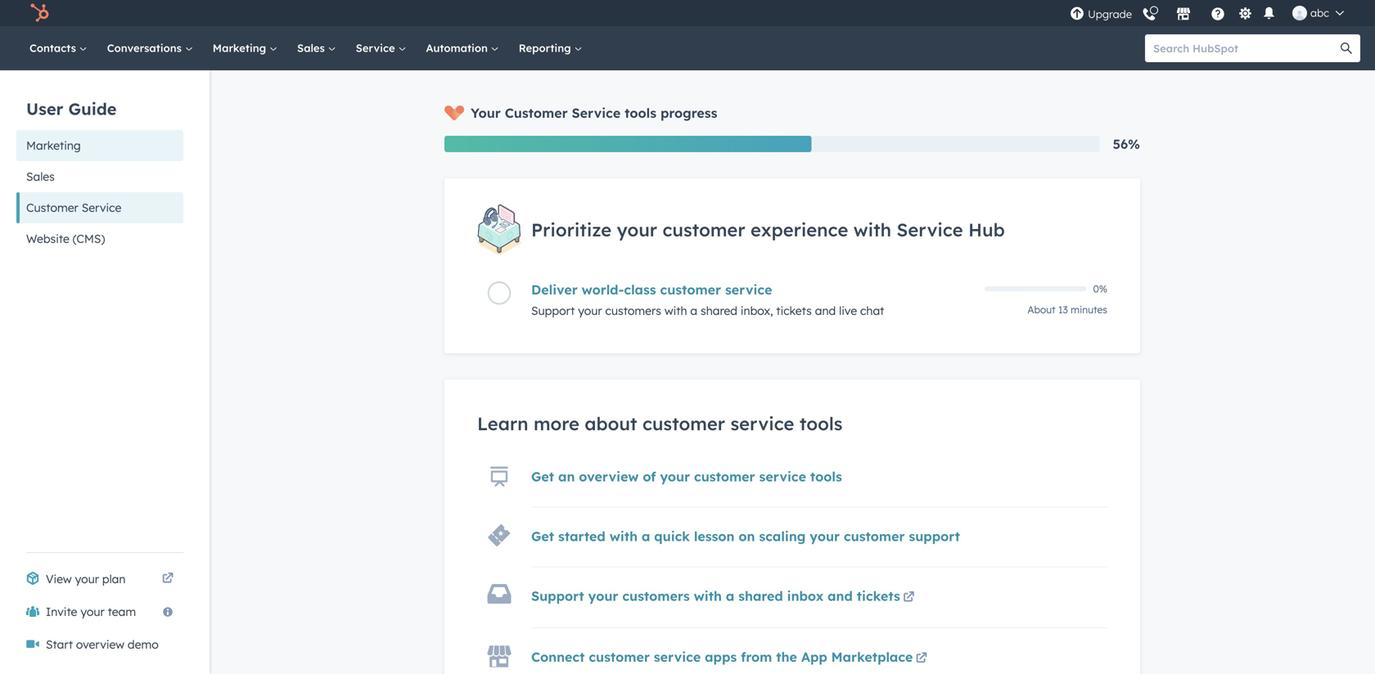 Task type: locate. For each thing, give the bounding box(es) containing it.
tickets
[[777, 304, 812, 318], [857, 588, 901, 605]]

invite your team
[[46, 605, 136, 619]]

start overview demo
[[46, 638, 159, 652]]

start overview demo link
[[16, 629, 183, 662]]

a down deliver world-class customer service button
[[691, 304, 698, 318]]

menu
[[1069, 0, 1356, 26]]

and right inbox
[[828, 588, 853, 605]]

sales up the customer service
[[26, 170, 55, 184]]

1 horizontal spatial a
[[691, 304, 698, 318]]

service up your customer service tools progress progress bar
[[572, 105, 621, 121]]

get left started
[[531, 528, 554, 545]]

start
[[46, 638, 73, 652]]

1 horizontal spatial sales
[[297, 41, 328, 55]]

0 horizontal spatial overview
[[76, 638, 124, 652]]

support up connect at the bottom
[[531, 588, 584, 605]]

overview down invite your team button on the bottom of the page
[[76, 638, 124, 652]]

abc button
[[1283, 0, 1354, 26]]

2 vertical spatial a
[[726, 588, 735, 605]]

with down deliver world-class customer service button
[[665, 304, 687, 318]]

get an overview of your customer service tools button
[[531, 469, 842, 485]]

marketing
[[213, 41, 269, 55], [26, 138, 81, 153]]

13
[[1059, 304, 1068, 316]]

sales right marketing link
[[297, 41, 328, 55]]

0 vertical spatial get
[[531, 469, 554, 485]]

of
[[643, 469, 656, 485]]

your right of
[[660, 469, 690, 485]]

1 vertical spatial shared
[[739, 588, 783, 605]]

customer right class
[[660, 281, 721, 298]]

marketing down user
[[26, 138, 81, 153]]

marketing left sales link on the top of page
[[213, 41, 269, 55]]

and left live
[[815, 304, 836, 318]]

customer up website
[[26, 201, 78, 215]]

prioritize
[[531, 219, 612, 241]]

service
[[725, 281, 773, 298], [731, 413, 795, 435], [759, 469, 807, 485], [654, 649, 701, 666]]

shared left inbox
[[739, 588, 783, 605]]

link opens in a new window image
[[903, 593, 915, 604], [916, 654, 928, 665]]

support down 'deliver'
[[531, 304, 575, 318]]

customer right the your
[[505, 105, 568, 121]]

your down 'world-'
[[578, 304, 602, 318]]

a up connect customer service apps from the app marketplace
[[726, 588, 735, 605]]

marketplace
[[832, 649, 913, 666]]

sales button
[[16, 161, 183, 192]]

learn more about customer service tools
[[477, 413, 843, 435]]

tickets up marketplace on the right
[[857, 588, 901, 605]]

support your customers with a shared inbox and tickets
[[531, 588, 901, 605]]

your inside "deliver world-class customer service support your customers with a shared inbox, tickets and live chat"
[[578, 304, 602, 318]]

1 horizontal spatial link opens in a new window image
[[916, 654, 928, 665]]

0 horizontal spatial sales
[[26, 170, 55, 184]]

minutes
[[1071, 304, 1108, 316]]

1 horizontal spatial marketing
[[213, 41, 269, 55]]

started
[[558, 528, 606, 545]]

0 horizontal spatial shared
[[701, 304, 738, 318]]

plan
[[102, 572, 126, 587]]

0 vertical spatial link opens in a new window image
[[903, 593, 915, 604]]

0 vertical spatial and
[[815, 304, 836, 318]]

Search HubSpot search field
[[1146, 34, 1346, 62]]

marketplaces button
[[1167, 0, 1201, 26]]

0 vertical spatial a
[[691, 304, 698, 318]]

1 vertical spatial marketing
[[26, 138, 81, 153]]

an
[[558, 469, 575, 485]]

customers down class
[[606, 304, 662, 318]]

guide
[[68, 99, 117, 119]]

link opens in a new window image inside support your customers with a shared inbox and tickets link
[[903, 593, 915, 604]]

get started with a quick lesson on scaling your customer support
[[531, 528, 960, 545]]

your left team
[[81, 605, 105, 619]]

shared left inbox,
[[701, 304, 738, 318]]

1 vertical spatial customer
[[26, 201, 78, 215]]

customer
[[505, 105, 568, 121], [26, 201, 78, 215]]

1 vertical spatial link opens in a new window image
[[916, 654, 928, 665]]

0 horizontal spatial marketing
[[26, 138, 81, 153]]

progress
[[661, 105, 718, 121]]

link opens in a new window image inside connect customer service apps from the app marketplace link
[[916, 654, 928, 665]]

your down started
[[588, 588, 619, 605]]

service
[[356, 41, 398, 55], [572, 105, 621, 121], [82, 201, 122, 215], [897, 219, 964, 241]]

support
[[531, 304, 575, 318], [531, 588, 584, 605]]

overview
[[579, 469, 639, 485], [76, 638, 124, 652]]

2 support from the top
[[531, 588, 584, 605]]

your
[[617, 219, 658, 241], [578, 304, 602, 318], [660, 469, 690, 485], [810, 528, 840, 545], [75, 572, 99, 587], [588, 588, 619, 605], [81, 605, 105, 619]]

get started with a quick lesson on scaling your customer support link
[[531, 528, 960, 545]]

shared inside "deliver world-class customer service support your customers with a shared inbox, tickets and live chat"
[[701, 304, 738, 318]]

live
[[839, 304, 857, 318]]

connect customer service apps from the app marketplace link
[[531, 649, 931, 669]]

marketplaces image
[[1177, 7, 1191, 22]]

abc
[[1311, 6, 1330, 20]]

get left the an
[[531, 469, 554, 485]]

learn
[[477, 413, 529, 435]]

1 get from the top
[[531, 469, 554, 485]]

0 vertical spatial marketing
[[213, 41, 269, 55]]

menu containing abc
[[1069, 0, 1356, 26]]

0 vertical spatial sales
[[297, 41, 328, 55]]

customer inside customer service button
[[26, 201, 78, 215]]

sales inside sales link
[[297, 41, 328, 55]]

customer up "lesson" on the right of the page
[[694, 469, 755, 485]]

customer
[[663, 219, 746, 241], [660, 281, 721, 298], [643, 413, 726, 435], [694, 469, 755, 485], [844, 528, 905, 545], [589, 649, 650, 666]]

0 vertical spatial support
[[531, 304, 575, 318]]

sales
[[297, 41, 328, 55], [26, 170, 55, 184]]

marketing link
[[203, 26, 287, 70]]

1 vertical spatial and
[[828, 588, 853, 605]]

1 vertical spatial overview
[[76, 638, 124, 652]]

app
[[802, 649, 828, 666]]

get
[[531, 469, 554, 485], [531, 528, 554, 545]]

0 vertical spatial tickets
[[777, 304, 812, 318]]

get for get started with a quick lesson on scaling your customer support
[[531, 528, 554, 545]]

0 vertical spatial overview
[[579, 469, 639, 485]]

with down "lesson" on the right of the page
[[694, 588, 722, 605]]

shared
[[701, 304, 738, 318], [739, 588, 783, 605]]

about
[[1028, 304, 1056, 316]]

0 horizontal spatial customer
[[26, 201, 78, 215]]

0 horizontal spatial a
[[642, 528, 650, 545]]

deliver world-class customer service support your customers with a shared inbox, tickets and live chat
[[531, 281, 885, 318]]

help image
[[1211, 7, 1226, 22]]

link opens in a new window image right marketplace on the right
[[916, 654, 928, 665]]

website
[[26, 232, 70, 246]]

tools
[[625, 105, 657, 121], [800, 413, 843, 435], [811, 469, 842, 485]]

link opens in a new window image
[[162, 570, 174, 590], [162, 574, 174, 585], [903, 589, 915, 608], [916, 650, 928, 669]]

0 horizontal spatial tickets
[[777, 304, 812, 318]]

(cms)
[[73, 232, 105, 246]]

2 get from the top
[[531, 528, 554, 545]]

link opens in a new window image down support
[[903, 593, 915, 604]]

0 vertical spatial customers
[[606, 304, 662, 318]]

1 vertical spatial support
[[531, 588, 584, 605]]

tickets right inbox,
[[777, 304, 812, 318]]

overview left of
[[579, 469, 639, 485]]

user guide
[[26, 99, 117, 119]]

support your customers with a shared inbox and tickets link
[[531, 588, 918, 608]]

get for get an overview of your customer service tools
[[531, 469, 554, 485]]

1 support from the top
[[531, 304, 575, 318]]

service right sales link on the top of page
[[356, 41, 398, 55]]

customer left support
[[844, 528, 905, 545]]

0 vertical spatial shared
[[701, 304, 738, 318]]

user
[[26, 99, 63, 119]]

hubspot image
[[29, 3, 49, 23]]

marketing button
[[16, 130, 183, 161]]

a left the 'quick'
[[642, 528, 650, 545]]

link opens in a new window image for connect customer service apps from the app marketplace
[[916, 654, 928, 665]]

1 vertical spatial tickets
[[857, 588, 901, 605]]

service down sales button
[[82, 201, 122, 215]]

1 vertical spatial get
[[531, 528, 554, 545]]

1 horizontal spatial tickets
[[857, 588, 901, 605]]

customers inside "deliver world-class customer service support your customers with a shared inbox, tickets and live chat"
[[606, 304, 662, 318]]

connect customer service apps from the app marketplace
[[531, 649, 913, 666]]

0 horizontal spatial link opens in a new window image
[[903, 593, 915, 604]]

sales link
[[287, 26, 346, 70]]

1 horizontal spatial customer
[[505, 105, 568, 121]]

and inside "deliver world-class customer service support your customers with a shared inbox, tickets and live chat"
[[815, 304, 836, 318]]

a inside "deliver world-class customer service support your customers with a shared inbox, tickets and live chat"
[[691, 304, 698, 318]]

1 vertical spatial sales
[[26, 170, 55, 184]]

a
[[691, 304, 698, 318], [642, 528, 650, 545], [726, 588, 735, 605]]

your inside button
[[81, 605, 105, 619]]

customers
[[606, 304, 662, 318], [623, 588, 690, 605]]

hub
[[969, 219, 1005, 241]]

upgrade
[[1088, 7, 1133, 21]]

tickets inside "deliver world-class customer service support your customers with a shared inbox, tickets and live chat"
[[777, 304, 812, 318]]

search button
[[1333, 34, 1361, 62]]

your up class
[[617, 219, 658, 241]]

your
[[471, 105, 501, 121]]

customers down the 'quick'
[[623, 588, 690, 605]]

help button
[[1205, 4, 1232, 22]]

class
[[624, 281, 656, 298]]

1 vertical spatial tools
[[800, 413, 843, 435]]

customer right connect at the bottom
[[589, 649, 650, 666]]



Task type: vqa. For each thing, say whether or not it's contained in the screenshot.
Reporting 'LINK'
yes



Task type: describe. For each thing, give the bounding box(es) containing it.
your customer service tools progress progress bar
[[445, 136, 812, 152]]

apps
[[705, 649, 737, 666]]

hubspot link
[[20, 3, 61, 23]]

prioritize your customer experience with service hub
[[531, 219, 1005, 241]]

sales inside sales button
[[26, 170, 55, 184]]

calling icon image
[[1142, 8, 1157, 22]]

with inside "deliver world-class customer service support your customers with a shared inbox, tickets and live chat"
[[665, 304, 687, 318]]

website (cms) button
[[16, 224, 183, 255]]

upgrade image
[[1070, 7, 1085, 22]]

your left plan
[[75, 572, 99, 587]]

automation link
[[416, 26, 509, 70]]

link opens in a new window image inside connect customer service apps from the app marketplace link
[[916, 650, 928, 669]]

your right the scaling
[[810, 528, 840, 545]]

chat
[[861, 304, 885, 318]]

conversations
[[107, 41, 185, 55]]

more
[[534, 413, 580, 435]]

user guide views element
[[16, 70, 183, 255]]

team
[[108, 605, 136, 619]]

contacts
[[29, 41, 79, 55]]

settings link
[[1236, 5, 1256, 22]]

customer service button
[[16, 192, 183, 224]]

invite your team button
[[16, 596, 183, 629]]

reporting link
[[509, 26, 592, 70]]

link opens in a new window image for support your customers with a shared inbox and tickets
[[903, 593, 915, 604]]

support inside support your customers with a shared inbox and tickets link
[[531, 588, 584, 605]]

view your plan
[[46, 572, 126, 587]]

invite
[[46, 605, 77, 619]]

1 vertical spatial customers
[[623, 588, 690, 605]]

2 vertical spatial tools
[[811, 469, 842, 485]]

quick
[[654, 528, 690, 545]]

customer service
[[26, 201, 122, 215]]

customer up get an overview of your customer service tools
[[643, 413, 726, 435]]

calling icon button
[[1136, 1, 1164, 25]]

on
[[739, 528, 755, 545]]

overview inside start overview demo link
[[76, 638, 124, 652]]

your customer service tools progress
[[471, 105, 718, 121]]

deliver
[[531, 281, 578, 298]]

from
[[741, 649, 772, 666]]

marketing inside button
[[26, 138, 81, 153]]

customer up "deliver world-class customer service support your customers with a shared inbox, tickets and live chat"
[[663, 219, 746, 241]]

reporting
[[519, 41, 574, 55]]

deliver world-class customer service button
[[531, 281, 975, 298]]

with right started
[[610, 528, 638, 545]]

0 vertical spatial tools
[[625, 105, 657, 121]]

the
[[777, 649, 798, 666]]

1 horizontal spatial overview
[[579, 469, 639, 485]]

inbox,
[[741, 304, 773, 318]]

service inside button
[[82, 201, 122, 215]]

service inside "deliver world-class customer service support your customers with a shared inbox, tickets and live chat"
[[725, 281, 773, 298]]

search image
[[1341, 43, 1353, 54]]

support
[[909, 528, 960, 545]]

about
[[585, 413, 637, 435]]

view
[[46, 572, 72, 587]]

56%
[[1113, 136, 1141, 152]]

experience
[[751, 219, 849, 241]]

contacts link
[[20, 26, 97, 70]]

service inside 'link'
[[356, 41, 398, 55]]

get an overview of your customer service tools
[[531, 469, 842, 485]]

service left "hub"
[[897, 219, 964, 241]]

inbox
[[787, 588, 824, 605]]

service link
[[346, 26, 416, 70]]

automation
[[426, 41, 491, 55]]

website (cms)
[[26, 232, 105, 246]]

about 13 minutes
[[1028, 304, 1108, 316]]

conversations link
[[97, 26, 203, 70]]

with right experience
[[854, 219, 892, 241]]

connect
[[531, 649, 585, 666]]

1 vertical spatial a
[[642, 528, 650, 545]]

world-
[[582, 281, 624, 298]]

notifications image
[[1262, 7, 1277, 22]]

notifications button
[[1259, 5, 1280, 22]]

0 vertical spatial customer
[[505, 105, 568, 121]]

view your plan link
[[16, 563, 183, 596]]

link opens in a new window image inside support your customers with a shared inbox and tickets link
[[903, 589, 915, 608]]

gary orlando image
[[1293, 6, 1308, 20]]

support inside "deliver world-class customer service support your customers with a shared inbox, tickets and live chat"
[[531, 304, 575, 318]]

customer inside "deliver world-class customer service support your customers with a shared inbox, tickets and live chat"
[[660, 281, 721, 298]]

settings image
[[1239, 7, 1253, 22]]

scaling
[[759, 528, 806, 545]]

0%
[[1094, 283, 1108, 295]]

lesson
[[694, 528, 735, 545]]

1 horizontal spatial shared
[[739, 588, 783, 605]]

2 horizontal spatial a
[[726, 588, 735, 605]]

demo
[[128, 638, 159, 652]]



